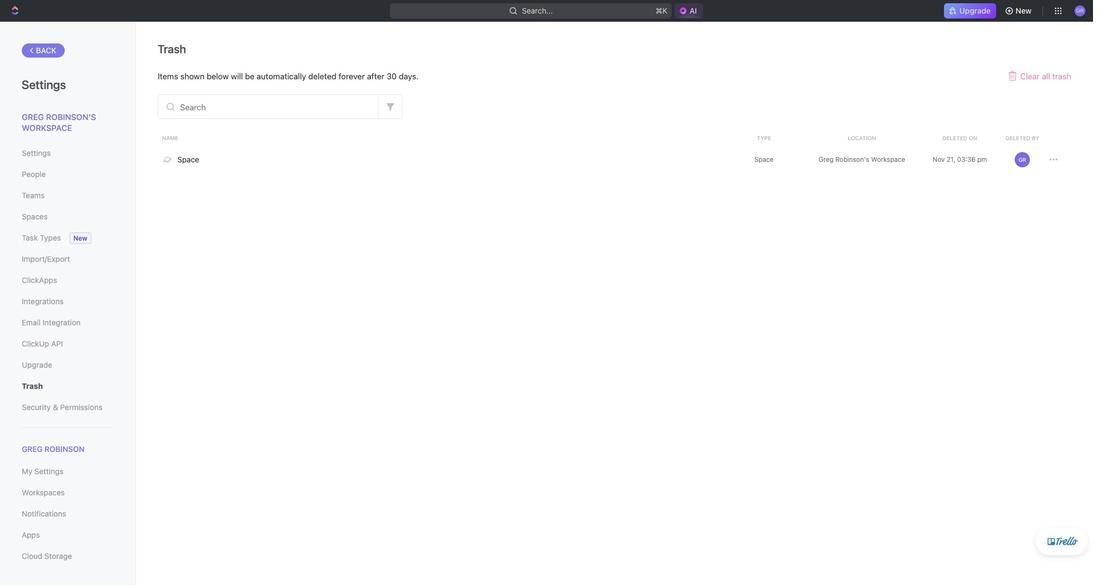 Task type: describe. For each thing, give the bounding box(es) containing it.
days.
[[399, 71, 419, 81]]

integrations link
[[22, 293, 114, 311]]

trash link
[[22, 378, 114, 396]]

⌘k
[[656, 6, 667, 15]]

email integration
[[22, 318, 81, 327]]

03:36
[[957, 155, 976, 163]]

import/export
[[22, 255, 70, 264]]

import/export link
[[22, 250, 114, 269]]

notifications
[[22, 510, 66, 519]]

1 vertical spatial gr
[[1019, 156, 1027, 163]]

1 horizontal spatial greg robinson's workspace
[[819, 155, 906, 163]]

gr inside gr dropdown button
[[1076, 7, 1084, 14]]

integration
[[43, 318, 81, 327]]

deleted by
[[1006, 135, 1040, 141]]

security & permissions
[[22, 403, 103, 412]]

workspaces link
[[22, 484, 114, 503]]

cloud storage
[[22, 552, 72, 562]]

automatically
[[257, 71, 306, 81]]

nov 21, 03:36 pm
[[933, 155, 987, 163]]

be
[[245, 71, 255, 81]]

will
[[231, 71, 243, 81]]

dropdown menu image
[[1050, 156, 1058, 164]]

pm
[[978, 155, 987, 163]]

apps link
[[22, 527, 114, 545]]

21,
[[947, 155, 956, 163]]

deleted on
[[943, 135, 978, 141]]

robinson
[[45, 445, 85, 454]]

trash inside settings 'element'
[[22, 382, 43, 391]]

new button
[[1001, 2, 1038, 20]]

api
[[51, 339, 63, 349]]

1 horizontal spatial upgrade link
[[945, 3, 996, 18]]

1 vertical spatial workspace
[[871, 155, 906, 163]]

back link
[[22, 44, 65, 58]]

my settings
[[22, 467, 63, 477]]

robinson's inside greg robinson's workspace
[[46, 112, 96, 122]]

upgrade inside settings 'element'
[[22, 361, 52, 370]]

1 horizontal spatial space
[[755, 155, 774, 163]]

Search text field
[[158, 95, 378, 119]]

1 vertical spatial settings
[[22, 149, 51, 158]]

workspace inside settings 'element'
[[22, 123, 72, 132]]

after
[[367, 71, 385, 81]]

below
[[207, 71, 229, 81]]

ai
[[690, 6, 697, 15]]

email
[[22, 318, 41, 327]]

clear all trash
[[1021, 71, 1072, 81]]

clickapps link
[[22, 271, 114, 290]]

0 vertical spatial trash
[[158, 42, 186, 55]]

task
[[22, 233, 38, 243]]

by
[[1032, 135, 1040, 141]]

cloud
[[22, 552, 42, 562]]

0 vertical spatial upgrade
[[960, 6, 991, 15]]

integrations
[[22, 297, 64, 306]]

search...
[[522, 6, 553, 15]]

spaces link
[[22, 208, 114, 226]]

storage
[[44, 552, 72, 562]]

people link
[[22, 165, 114, 184]]



Task type: locate. For each thing, give the bounding box(es) containing it.
0 horizontal spatial deleted
[[943, 135, 968, 141]]

gr button
[[1072, 2, 1089, 20]]

1 vertical spatial upgrade
[[22, 361, 52, 370]]

0 vertical spatial settings
[[22, 78, 66, 92]]

0 vertical spatial workspace
[[22, 123, 72, 132]]

forever
[[339, 71, 365, 81]]

0 horizontal spatial new
[[73, 234, 87, 243]]

greg robinson
[[22, 445, 85, 454]]

workspaces
[[22, 489, 65, 498]]

name
[[162, 135, 178, 141]]

0 horizontal spatial upgrade
[[22, 361, 52, 370]]

greg robinson's workspace
[[22, 112, 96, 132], [819, 155, 906, 163]]

apps
[[22, 531, 40, 540]]

robinson's
[[46, 112, 96, 122], [836, 155, 870, 163]]

settings right my
[[34, 467, 63, 477]]

email integration link
[[22, 314, 114, 332]]

2 deleted from the left
[[1006, 135, 1031, 141]]

clickup api
[[22, 339, 63, 349]]

all
[[1042, 71, 1050, 81]]

cloud storage link
[[22, 548, 114, 566]]

new
[[1016, 6, 1032, 15], [73, 234, 87, 243]]

space down name on the top of page
[[177, 155, 199, 164]]

space down type
[[755, 155, 774, 163]]

new inside button
[[1016, 6, 1032, 15]]

1 vertical spatial upgrade link
[[22, 356, 114, 375]]

0 vertical spatial greg robinson's workspace
[[22, 112, 96, 132]]

security & permissions link
[[22, 399, 114, 417]]

greg robinson's workspace down the location
[[819, 155, 906, 163]]

people
[[22, 170, 46, 179]]

trash
[[1053, 71, 1072, 81]]

0 horizontal spatial trash
[[22, 382, 43, 391]]

0 vertical spatial gr
[[1076, 7, 1084, 14]]

space
[[177, 155, 199, 164], [755, 155, 774, 163]]

1 vertical spatial new
[[73, 234, 87, 243]]

1 horizontal spatial robinson's
[[836, 155, 870, 163]]

0 horizontal spatial upgrade link
[[22, 356, 114, 375]]

deleted for deleted on
[[943, 135, 968, 141]]

0 vertical spatial upgrade link
[[945, 3, 996, 18]]

0 vertical spatial new
[[1016, 6, 1032, 15]]

0 horizontal spatial gr
[[1019, 156, 1027, 163]]

1 vertical spatial robinson's
[[836, 155, 870, 163]]

upgrade left new button
[[960, 6, 991, 15]]

clickup api link
[[22, 335, 114, 354]]

permissions
[[60, 403, 103, 412]]

nov
[[933, 155, 945, 163]]

workspace up settings link
[[22, 123, 72, 132]]

0 horizontal spatial robinson's
[[46, 112, 96, 122]]

back
[[36, 46, 56, 55]]

trash up security at left bottom
[[22, 382, 43, 391]]

robinson's down the location
[[836, 155, 870, 163]]

0 vertical spatial greg
[[22, 112, 44, 122]]

types
[[40, 233, 61, 243]]

my
[[22, 467, 32, 477]]

1 vertical spatial trash
[[22, 382, 43, 391]]

clickapps
[[22, 276, 57, 285]]

items shown below will be automatically deleted forever after 30 days.
[[158, 71, 419, 81]]

30
[[387, 71, 397, 81]]

settings
[[22, 78, 66, 92], [22, 149, 51, 158], [34, 467, 63, 477]]

security
[[22, 403, 51, 412]]

settings up people
[[22, 149, 51, 158]]

robinson's up settings link
[[46, 112, 96, 122]]

workspace down the location
[[871, 155, 906, 163]]

deleted left on on the right top of the page
[[943, 135, 968, 141]]

ai button
[[675, 3, 704, 18]]

notifications link
[[22, 505, 114, 524]]

gr
[[1076, 7, 1084, 14], [1019, 156, 1027, 163]]

settings link
[[22, 144, 114, 163]]

settings down back link
[[22, 78, 66, 92]]

teams link
[[22, 187, 114, 205]]

0 vertical spatial robinson's
[[46, 112, 96, 122]]

1 horizontal spatial upgrade
[[960, 6, 991, 15]]

&
[[53, 403, 58, 412]]

1 horizontal spatial deleted
[[1006, 135, 1031, 141]]

items
[[158, 71, 178, 81]]

shown
[[180, 71, 205, 81]]

upgrade link down clickup api link
[[22, 356, 114, 375]]

0 horizontal spatial space
[[177, 155, 199, 164]]

0 horizontal spatial greg robinson's workspace
[[22, 112, 96, 132]]

deleted
[[943, 135, 968, 141], [1006, 135, 1031, 141]]

2 vertical spatial settings
[[34, 467, 63, 477]]

greg robinson's workspace inside settings 'element'
[[22, 112, 96, 132]]

0 horizontal spatial workspace
[[22, 123, 72, 132]]

1 vertical spatial greg robinson's workspace
[[819, 155, 906, 163]]

greg
[[22, 112, 44, 122], [819, 155, 834, 163], [22, 445, 43, 454]]

settings element
[[0, 22, 136, 586]]

upgrade link
[[945, 3, 996, 18], [22, 356, 114, 375]]

new inside settings 'element'
[[73, 234, 87, 243]]

trash
[[158, 42, 186, 55], [22, 382, 43, 391]]

trash up items at the top of page
[[158, 42, 186, 55]]

1 deleted from the left
[[943, 135, 968, 141]]

deleted
[[308, 71, 337, 81]]

1 horizontal spatial workspace
[[871, 155, 906, 163]]

deleted for deleted by
[[1006, 135, 1031, 141]]

upgrade
[[960, 6, 991, 15], [22, 361, 52, 370]]

1 horizontal spatial trash
[[158, 42, 186, 55]]

greg robinson's workspace up settings link
[[22, 112, 96, 132]]

type
[[757, 135, 771, 141]]

deleted left by
[[1006, 135, 1031, 141]]

task types
[[22, 233, 61, 243]]

upgrade link left new button
[[945, 3, 996, 18]]

upgrade down clickup
[[22, 361, 52, 370]]

location
[[848, 135, 876, 141]]

1 horizontal spatial new
[[1016, 6, 1032, 15]]

workspace
[[22, 123, 72, 132], [871, 155, 906, 163]]

spaces
[[22, 212, 48, 221]]

teams
[[22, 191, 45, 200]]

2 vertical spatial greg
[[22, 445, 43, 454]]

clear
[[1021, 71, 1040, 81]]

clickup
[[22, 339, 49, 349]]

my settings link
[[22, 463, 114, 482]]

1 horizontal spatial gr
[[1076, 7, 1084, 14]]

on
[[969, 135, 978, 141]]

1 vertical spatial greg
[[819, 155, 834, 163]]



Task type: vqa. For each thing, say whether or not it's contained in the screenshot.
WELCOME!
no



